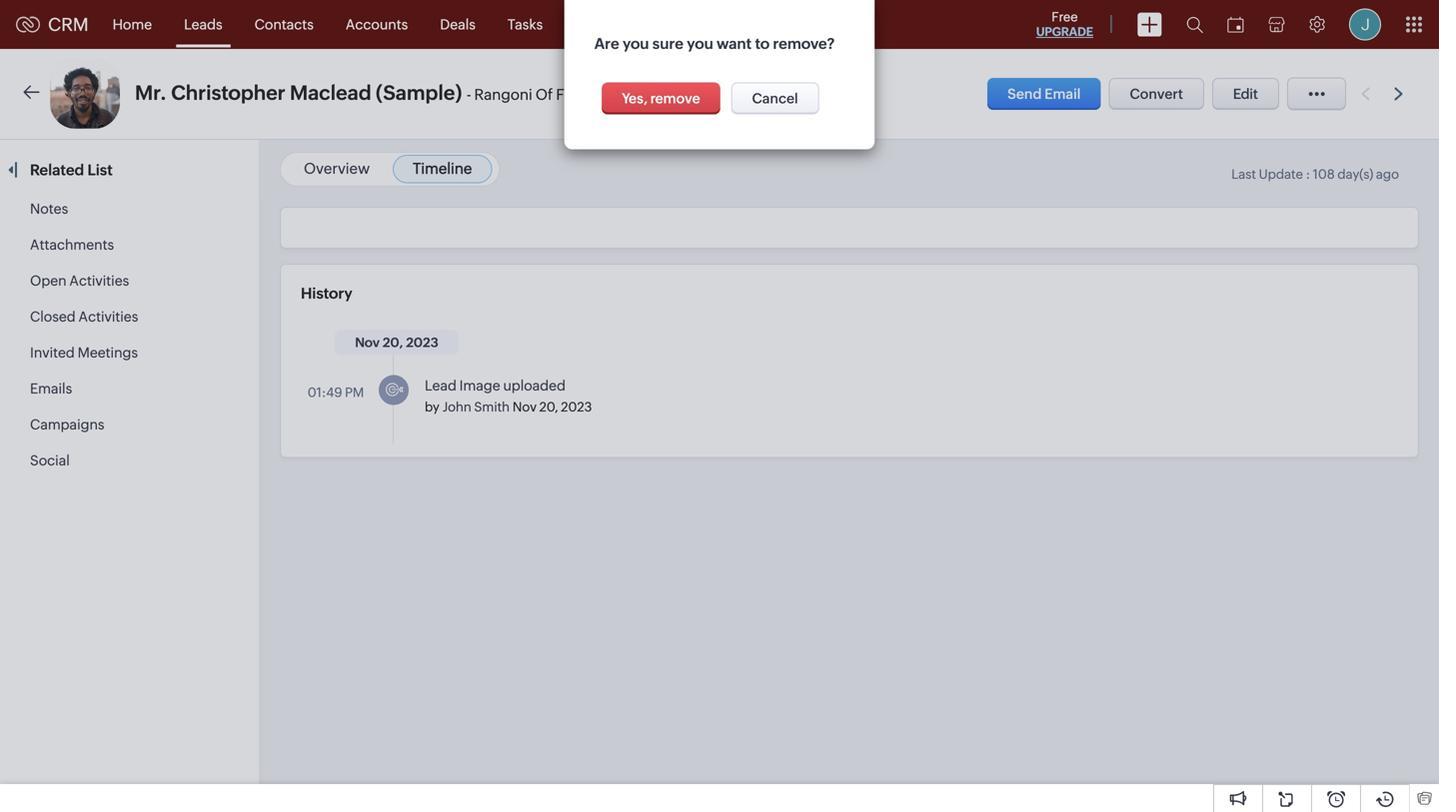 Task type: vqa. For each thing, say whether or not it's contained in the screenshot.
Activities associated with Closed Activities
yes



Task type: locate. For each thing, give the bounding box(es) containing it.
send
[[1008, 86, 1042, 102]]

lead
[[425, 378, 457, 394]]

1 vertical spatial activities
[[78, 309, 138, 325]]

0 vertical spatial activities
[[69, 273, 129, 289]]

emails link
[[30, 381, 72, 397]]

search image
[[1186, 16, 1203, 33]]

None button
[[602, 82, 720, 114], [731, 82, 819, 114], [602, 82, 720, 114], [731, 82, 819, 114]]

related
[[30, 161, 84, 179]]

1 vertical spatial meetings
[[78, 345, 138, 361]]

by
[[425, 400, 440, 415]]

free upgrade
[[1036, 9, 1093, 38]]

-
[[467, 86, 471, 103]]

activities up the "closed activities" 'link' at left
[[69, 273, 129, 289]]

20,
[[539, 400, 558, 415]]

are
[[594, 35, 619, 52]]

108
[[1313, 167, 1335, 182]]

you right "sure"
[[687, 35, 713, 52]]

emails
[[30, 381, 72, 397]]

crm link
[[16, 14, 89, 35]]

home link
[[97, 0, 168, 48]]

profile image
[[1349, 8, 1381, 40]]

you right are
[[623, 35, 649, 52]]

01:49 pm
[[308, 385, 364, 400]]

create menu element
[[1125, 0, 1174, 48]]

christopher
[[171, 81, 285, 104]]

sure
[[652, 35, 684, 52]]

2023
[[561, 400, 592, 415]]

convert button
[[1109, 78, 1204, 110]]

attachments link
[[30, 237, 114, 253]]

overview link
[[304, 160, 370, 177]]

meetings
[[575, 16, 635, 32], [78, 345, 138, 361]]

nov
[[513, 400, 537, 415]]

0 horizontal spatial you
[[623, 35, 649, 52]]

search element
[[1174, 0, 1215, 49]]

0 horizontal spatial meetings
[[78, 345, 138, 361]]

deals
[[440, 16, 476, 32]]

profile element
[[1337, 0, 1393, 48]]

remove?
[[773, 35, 835, 52]]

mr. christopher maclead (sample) - rangoni of florence
[[135, 81, 617, 104]]

create menu image
[[1137, 12, 1162, 36]]

activities
[[69, 273, 129, 289], [78, 309, 138, 325]]

leads
[[184, 16, 222, 32]]

to
[[755, 35, 770, 52]]

edit button
[[1212, 78, 1279, 110]]

you
[[623, 35, 649, 52], [687, 35, 713, 52]]

open
[[30, 273, 67, 289]]

invited
[[30, 345, 75, 361]]

01:49
[[308, 385, 342, 400]]

campaigns
[[30, 417, 104, 433]]

tasks link
[[492, 0, 559, 48]]

open activities
[[30, 273, 129, 289]]

activities up invited meetings link
[[78, 309, 138, 325]]

meetings link
[[559, 0, 651, 48]]

want
[[717, 35, 752, 52]]

ago
[[1376, 167, 1399, 182]]

last update : 108 day(s) ago
[[1232, 167, 1399, 182]]

meetings down the "closed activities" 'link' at left
[[78, 345, 138, 361]]

1 horizontal spatial you
[[687, 35, 713, 52]]

uploaded
[[503, 378, 566, 394]]

1 horizontal spatial meetings
[[575, 16, 635, 32]]

notes
[[30, 201, 68, 217]]

timeline link
[[413, 160, 472, 177]]

email
[[1045, 86, 1081, 102]]

of
[[536, 86, 553, 103]]

meetings up are
[[575, 16, 635, 32]]

tasks
[[508, 16, 543, 32]]

crm
[[48, 14, 89, 35]]

upgrade
[[1036, 25, 1093, 38]]



Task type: describe. For each thing, give the bounding box(es) containing it.
:
[[1306, 167, 1310, 182]]

contacts link
[[238, 0, 330, 48]]

activities for open activities
[[69, 273, 129, 289]]

open activities link
[[30, 273, 129, 289]]

closed activities link
[[30, 309, 138, 325]]

image
[[459, 378, 500, 394]]

invited meetings link
[[30, 345, 138, 361]]

rangoni
[[474, 86, 532, 103]]

related list
[[30, 161, 116, 179]]

calendar image
[[1227, 16, 1244, 32]]

list
[[87, 161, 113, 179]]

closed
[[30, 309, 76, 325]]

smith
[[474, 400, 510, 415]]

florence
[[556, 86, 617, 103]]

are you sure you want to remove?
[[594, 35, 835, 52]]

0 vertical spatial meetings
[[575, 16, 635, 32]]

deals link
[[424, 0, 492, 48]]

(sample)
[[376, 81, 462, 104]]

send email
[[1008, 86, 1081, 102]]

overview
[[304, 160, 370, 177]]

convert
[[1130, 86, 1183, 102]]

pm
[[345, 385, 364, 400]]

day(s)
[[1338, 167, 1373, 182]]

1 you from the left
[[623, 35, 649, 52]]

update
[[1259, 167, 1303, 182]]

notes link
[[30, 201, 68, 217]]

activities for closed activities
[[78, 309, 138, 325]]

next record image
[[1394, 87, 1407, 100]]

social link
[[30, 453, 70, 469]]

accounts link
[[330, 0, 424, 48]]

john
[[442, 400, 471, 415]]

invited meetings
[[30, 345, 138, 361]]

home
[[113, 16, 152, 32]]

logo image
[[16, 16, 40, 32]]

mr.
[[135, 81, 167, 104]]

send email button
[[988, 78, 1101, 110]]

free
[[1052, 9, 1078, 24]]

history
[[301, 285, 352, 302]]

closed activities
[[30, 309, 138, 325]]

accounts
[[346, 16, 408, 32]]

leads link
[[168, 0, 238, 48]]

social
[[30, 453, 70, 469]]

attachments
[[30, 237, 114, 253]]

last
[[1232, 167, 1256, 182]]

contacts
[[254, 16, 314, 32]]

timeline
[[413, 160, 472, 177]]

maclead
[[290, 81, 371, 104]]

edit
[[1233, 86, 1258, 102]]

campaigns link
[[30, 417, 104, 433]]

lead image uploaded by john smith nov 20, 2023
[[425, 378, 592, 415]]

2 you from the left
[[687, 35, 713, 52]]



